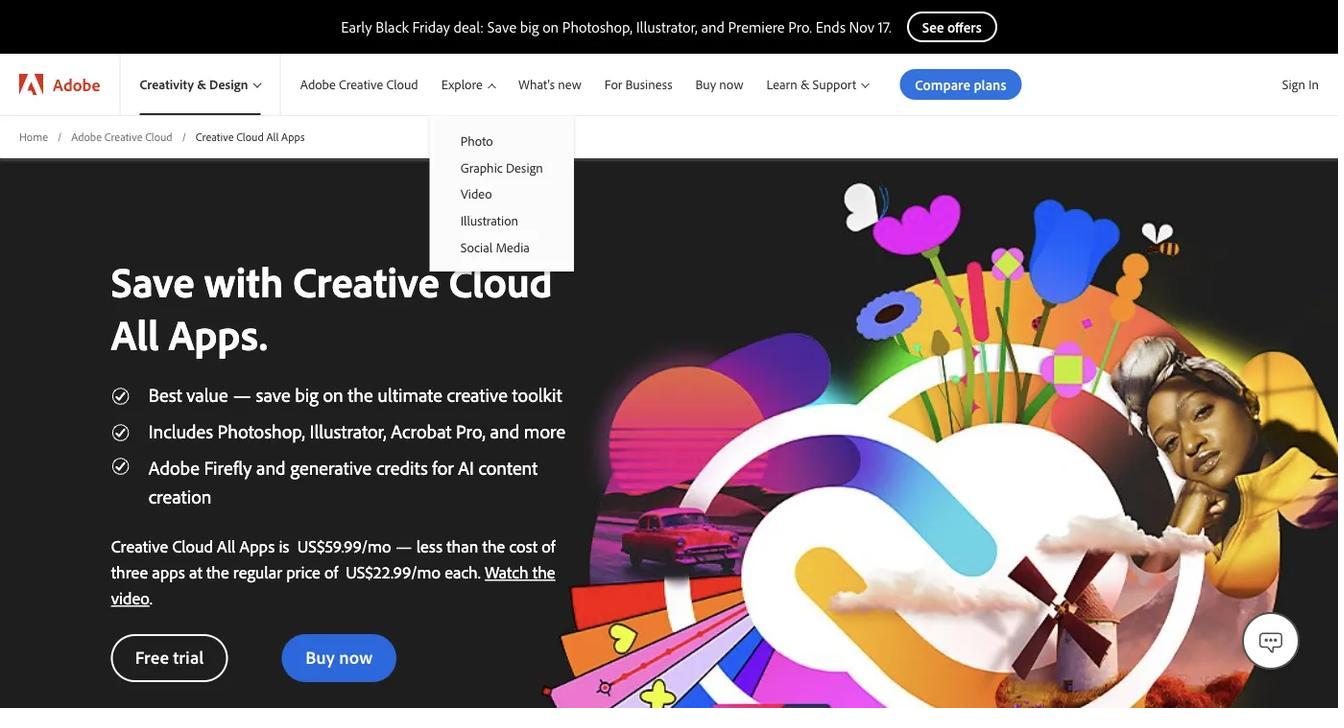 Task type: describe. For each thing, give the bounding box(es) containing it.
creative inside save with creative cloud all apps.
[[293, 255, 439, 308]]

creativity & design button
[[120, 54, 280, 115]]

circled checkmark bullet point image for includes
[[111, 423, 130, 442]]

1 horizontal spatial save
[[487, 17, 517, 36]]

save
[[256, 382, 291, 406]]

media
[[496, 238, 530, 255]]

in
[[1309, 76, 1319, 93]]

all for creative cloud all apps is us$ 59 . 99 /mo
[[217, 536, 236, 557]]

early black friday deal: save big on photoshop, illustrator, and premiere pro. ends nov 17.
[[341, 17, 892, 36]]

for
[[432, 455, 454, 479]]

photo
[[461, 133, 493, 149]]

0 horizontal spatial —
[[232, 382, 252, 406]]

is
[[279, 536, 289, 557]]

1 vertical spatial /mo
[[411, 562, 441, 583]]

0 horizontal spatial big
[[295, 382, 319, 406]]

social media link
[[430, 234, 574, 260]]

video
[[111, 587, 149, 609]]

1 horizontal spatial .
[[341, 536, 344, 557]]

— less than the cost of three apps at the regular price of
[[111, 536, 555, 583]]

sign
[[1283, 76, 1306, 93]]

watch the video link
[[111, 562, 555, 609]]

1 horizontal spatial adobe creative cloud link
[[281, 54, 430, 115]]

best
[[149, 382, 182, 406]]

best value — save big on the ultimate creative toolkit
[[149, 382, 562, 406]]

for business link
[[593, 54, 684, 115]]

support
[[813, 76, 857, 93]]

now for left buy now "link"
[[339, 646, 373, 669]]

buy for left buy now "link"
[[306, 646, 335, 669]]

the up includes photoshop, illustrator, acrobat pro, and more
[[348, 382, 373, 406]]

what's
[[519, 76, 555, 93]]

sign in
[[1283, 76, 1319, 93]]

& for learn
[[801, 76, 810, 93]]

cloud up at
[[172, 536, 213, 557]]

0 horizontal spatial adobe creative cloud link
[[71, 129, 172, 145]]

graphic design
[[461, 159, 543, 176]]

1 horizontal spatial 99
[[393, 562, 411, 583]]

1 horizontal spatial adobe creative cloud
[[300, 76, 418, 93]]

save inside save with creative cloud all apps.
[[111, 255, 195, 308]]

the inside watch the video
[[533, 562, 555, 583]]

acrobat
[[391, 418, 452, 443]]

design inside dropdown button
[[209, 76, 248, 93]]

pro.
[[789, 17, 812, 36]]

cost
[[509, 536, 538, 557]]

at
[[189, 562, 202, 583]]

free trial link
[[111, 634, 228, 682]]

graphic design link
[[430, 154, 574, 181]]

buy for rightmost buy now "link"
[[696, 76, 716, 93]]

learn
[[767, 76, 798, 93]]

1 vertical spatial and
[[490, 418, 520, 443]]

0 horizontal spatial illustrator,
[[310, 418, 387, 443]]

0 horizontal spatial photoshop,
[[218, 418, 305, 443]]

illustration link
[[430, 207, 574, 234]]

us$59.99 per month per license element
[[297, 536, 391, 557]]

early
[[341, 17, 372, 36]]

cloud down creativity & design dropdown button
[[237, 129, 264, 144]]

explore button
[[430, 54, 507, 115]]

0 vertical spatial big
[[520, 17, 539, 36]]

us$22.99 per month per license element
[[346, 562, 441, 583]]

less
[[417, 536, 443, 557]]

three
[[111, 562, 148, 583]]

adobe right home
[[71, 129, 102, 144]]

price
[[286, 562, 320, 583]]

includes photoshop, illustrator, acrobat pro, and more
[[149, 418, 566, 443]]

deal:
[[454, 17, 484, 36]]

includes
[[149, 418, 213, 443]]

& for creativity
[[197, 76, 206, 93]]

1 horizontal spatial us$
[[346, 562, 374, 583]]

17.
[[878, 17, 892, 36]]

creative cloud all apps is us$ 59 . 99 /mo
[[111, 536, 391, 557]]

circled checkmark bullet point image for best
[[111, 387, 130, 406]]

0 horizontal spatial buy now link
[[282, 634, 397, 682]]

apps
[[152, 562, 185, 583]]

ultimate
[[378, 382, 443, 406]]

toolkit
[[512, 382, 562, 406]]

generative
[[290, 455, 372, 479]]

pro,
[[456, 418, 486, 443]]

what's new link
[[507, 54, 593, 115]]

for business
[[605, 76, 673, 93]]

social media
[[461, 238, 530, 255]]

home link
[[19, 129, 48, 145]]

adobe inside the adobe firefly and generative credits for ai content creation
[[149, 455, 200, 479]]

cloud down creativity
[[145, 129, 172, 144]]

adobe up the creative cloud all apps
[[300, 76, 336, 93]]

illustration
[[461, 212, 519, 229]]

save with creative cloud all apps.
[[111, 255, 553, 361]]

us$ 22 . 99 /mo each.
[[346, 562, 485, 583]]

sign in button
[[1279, 68, 1323, 101]]

1 vertical spatial of
[[324, 562, 338, 583]]

firefly
[[204, 455, 252, 479]]

explore
[[441, 76, 483, 93]]

graphic
[[461, 159, 503, 176]]

apps for creative cloud all apps
[[281, 129, 305, 144]]

0 vertical spatial and
[[701, 17, 725, 36]]

social
[[461, 238, 493, 255]]



Task type: vqa. For each thing, say whether or not it's contained in the screenshot.
design
yes



Task type: locate. For each thing, give the bounding box(es) containing it.
group containing photo
[[430, 115, 574, 272]]

— inside — less than the cost of three apps at the regular price of
[[395, 536, 413, 557]]

trial
[[173, 646, 204, 669]]

. up watch the video
[[341, 536, 344, 557]]

design up the creative cloud all apps
[[209, 76, 248, 93]]

buy now link left learn
[[684, 54, 755, 115]]

and right pro,
[[490, 418, 520, 443]]

— left less
[[395, 536, 413, 557]]

1 vertical spatial .
[[391, 562, 393, 583]]

1 horizontal spatial buy now
[[696, 76, 744, 93]]

1 vertical spatial design
[[506, 159, 543, 176]]

home
[[19, 129, 48, 144]]

the
[[348, 382, 373, 406], [483, 536, 505, 557], [206, 562, 229, 583], [533, 562, 555, 583]]

of right cost
[[542, 536, 555, 557]]

0 vertical spatial 99
[[344, 536, 362, 557]]

1 horizontal spatial now
[[720, 76, 744, 93]]

what's new
[[519, 76, 582, 93]]

circled checkmark bullet point image for adobe
[[111, 457, 130, 476]]

2 circled checkmark bullet point image from the top
[[111, 423, 130, 442]]

0 horizontal spatial buy
[[306, 646, 335, 669]]

0 vertical spatial buy
[[696, 76, 716, 93]]

creative cloud all apps
[[196, 129, 305, 144]]

of down 59
[[324, 562, 338, 583]]

0 vertical spatial —
[[232, 382, 252, 406]]

2 vertical spatial all
[[217, 536, 236, 557]]

free
[[135, 646, 169, 669]]

big up what's
[[520, 17, 539, 36]]

0 horizontal spatial all
[[111, 308, 159, 361]]

& inside creativity & design dropdown button
[[197, 76, 206, 93]]

1 horizontal spatial and
[[490, 418, 520, 443]]

0 vertical spatial illustrator,
[[636, 17, 698, 36]]

1 vertical spatial buy
[[306, 646, 335, 669]]

the down cost
[[533, 562, 555, 583]]

cloud
[[387, 76, 418, 93], [145, 129, 172, 144], [237, 129, 264, 144], [449, 255, 553, 308], [172, 536, 213, 557]]

1 horizontal spatial illustrator,
[[636, 17, 698, 36]]

adobe creative cloud link down creativity
[[71, 129, 172, 145]]

all
[[266, 129, 279, 144], [111, 308, 159, 361], [217, 536, 236, 557]]

1 circled checkmark bullet point image from the top
[[111, 387, 130, 406]]

design down photo link
[[506, 159, 543, 176]]

illustrator,
[[636, 17, 698, 36], [310, 418, 387, 443]]

2 horizontal spatial .
[[391, 562, 393, 583]]

black
[[376, 17, 409, 36]]

1 vertical spatial adobe creative cloud link
[[71, 129, 172, 145]]

1 vertical spatial apps
[[240, 536, 275, 557]]

2 vertical spatial circled checkmark bullet point image
[[111, 457, 130, 476]]

big right save
[[295, 382, 319, 406]]

0 vertical spatial adobe creative cloud
[[300, 76, 418, 93]]

2 horizontal spatial all
[[266, 129, 279, 144]]

now
[[720, 76, 744, 93], [339, 646, 373, 669]]

1 vertical spatial circled checkmark bullet point image
[[111, 423, 130, 442]]

1 vertical spatial us$
[[346, 562, 374, 583]]

0 horizontal spatial us$
[[297, 536, 325, 557]]

1 vertical spatial 99
[[393, 562, 411, 583]]

us$ up price
[[297, 536, 325, 557]]

buy now
[[696, 76, 744, 93], [306, 646, 373, 669]]

and right firefly
[[256, 455, 286, 479]]

now left learn
[[720, 76, 744, 93]]

adobe creative cloud down creativity
[[71, 129, 172, 144]]

all up best
[[111, 308, 159, 361]]

1 vertical spatial buy now
[[306, 646, 373, 669]]

ai
[[458, 455, 474, 479]]

1 horizontal spatial /mo
[[411, 562, 441, 583]]

0 vertical spatial now
[[720, 76, 744, 93]]

1 vertical spatial on
[[323, 382, 344, 406]]

creativity
[[140, 76, 194, 93]]

adobe creative cloud link down early
[[281, 54, 430, 115]]

buy now for left buy now "link"
[[306, 646, 373, 669]]

0 horizontal spatial now
[[339, 646, 373, 669]]

2 vertical spatial .
[[149, 587, 152, 609]]

0 vertical spatial all
[[266, 129, 279, 144]]

premiere
[[728, 17, 785, 36]]

0 vertical spatial buy now link
[[684, 54, 755, 115]]

0 horizontal spatial buy now
[[306, 646, 373, 669]]

buy down watch the video link
[[306, 646, 335, 669]]

new
[[558, 76, 582, 93]]

1 vertical spatial save
[[111, 255, 195, 308]]

buy now down watch the video link
[[306, 646, 373, 669]]

illustrator, up business
[[636, 17, 698, 36]]

cloud inside save with creative cloud all apps.
[[449, 255, 553, 308]]

friday
[[412, 17, 450, 36]]

group
[[430, 115, 574, 272]]

cloud down the black
[[387, 76, 418, 93]]

0 horizontal spatial .
[[149, 587, 152, 609]]

1 vertical spatial photoshop,
[[218, 418, 305, 443]]

99 right 22
[[393, 562, 411, 583]]

the right at
[[206, 562, 229, 583]]

and left premiere
[[701, 17, 725, 36]]

on up includes photoshop, illustrator, acrobat pro, and more
[[323, 382, 344, 406]]

0 vertical spatial us$
[[297, 536, 325, 557]]

buy right business
[[696, 76, 716, 93]]

1 horizontal spatial design
[[506, 159, 543, 176]]

regular
[[233, 562, 282, 583]]

adobe link
[[0, 54, 119, 115]]

circled checkmark bullet point image
[[111, 387, 130, 406], [111, 423, 130, 442], [111, 457, 130, 476]]

0 horizontal spatial 99
[[344, 536, 362, 557]]

save right 'deal:'
[[487, 17, 517, 36]]

save left with
[[111, 255, 195, 308]]

adobe up the creation
[[149, 455, 200, 479]]

for
[[605, 76, 622, 93]]

the up 'watch'
[[483, 536, 505, 557]]

free trial
[[135, 646, 204, 669]]

0 horizontal spatial apps
[[240, 536, 275, 557]]

2 & from the left
[[801, 76, 810, 93]]

2 vertical spatial and
[[256, 455, 286, 479]]

0 vertical spatial .
[[341, 536, 344, 557]]

1 horizontal spatial photoshop,
[[563, 17, 633, 36]]

& right learn
[[801, 76, 810, 93]]

photo link
[[430, 128, 574, 154]]

. down us$59.99 per month per license element
[[391, 562, 393, 583]]

0 horizontal spatial on
[[323, 382, 344, 406]]

creativity & design
[[140, 76, 248, 93]]

0 vertical spatial /mo
[[362, 536, 391, 557]]

1 vertical spatial all
[[111, 308, 159, 361]]

big
[[520, 17, 539, 36], [295, 382, 319, 406]]

0 horizontal spatial /mo
[[362, 536, 391, 557]]

now for rightmost buy now "link"
[[720, 76, 744, 93]]

1 vertical spatial now
[[339, 646, 373, 669]]

0 vertical spatial photoshop,
[[563, 17, 633, 36]]

save
[[487, 17, 517, 36], [111, 255, 195, 308]]

3 circled checkmark bullet point image from the top
[[111, 457, 130, 476]]

59
[[325, 536, 341, 557]]

creative
[[339, 76, 383, 93], [104, 129, 143, 144], [196, 129, 234, 144], [293, 255, 439, 308], [111, 536, 168, 557]]

0 vertical spatial on
[[543, 17, 559, 36]]

photoshop,
[[563, 17, 633, 36], [218, 418, 305, 443]]

— left save
[[232, 382, 252, 406]]

us$ down us$59.99 per month per license element
[[346, 562, 374, 583]]

business
[[626, 76, 673, 93]]

1 horizontal spatial buy now link
[[684, 54, 755, 115]]

illustrator, down best value — save big on the ultimate creative toolkit
[[310, 418, 387, 443]]

design
[[209, 76, 248, 93], [506, 159, 543, 176]]

0 vertical spatial apps
[[281, 129, 305, 144]]

all up regular
[[217, 536, 236, 557]]

apps for creative cloud all apps is us$ 59 . 99 /mo
[[240, 536, 275, 557]]

now down watch the video link
[[339, 646, 373, 669]]

1 horizontal spatial buy
[[696, 76, 716, 93]]

99
[[344, 536, 362, 557], [393, 562, 411, 583]]

than
[[447, 536, 479, 557]]

watch
[[485, 562, 529, 583]]

0 vertical spatial design
[[209, 76, 248, 93]]

1 & from the left
[[197, 76, 206, 93]]

/mo up 22
[[362, 536, 391, 557]]

22
[[374, 562, 391, 583]]

learn & support
[[767, 76, 857, 93]]

0 vertical spatial adobe creative cloud link
[[281, 54, 430, 115]]

/mo down less
[[411, 562, 441, 583]]

credits
[[376, 455, 428, 479]]

nov
[[849, 17, 875, 36]]

on up what's new
[[543, 17, 559, 36]]

with
[[204, 255, 283, 308]]

/mo
[[362, 536, 391, 557], [411, 562, 441, 583]]

buy now left learn
[[696, 76, 744, 93]]

creative
[[447, 382, 508, 406]]

learn & support button
[[755, 54, 881, 115]]

& inside learn & support popup button
[[801, 76, 810, 93]]

us$
[[297, 536, 325, 557], [346, 562, 374, 583]]

1 horizontal spatial on
[[543, 17, 559, 36]]

adobe firefly and generative credits for ai content creation
[[149, 455, 538, 508]]

99 right 59
[[344, 536, 362, 557]]

design inside 'group'
[[506, 159, 543, 176]]

1 horizontal spatial apps
[[281, 129, 305, 144]]

buy now link
[[684, 54, 755, 115], [282, 634, 397, 682]]

photoshop, down save
[[218, 418, 305, 443]]

more
[[524, 418, 566, 443]]

watch the video
[[111, 562, 555, 609]]

&
[[197, 76, 206, 93], [801, 76, 810, 93]]

value
[[186, 382, 228, 406]]

2 horizontal spatial and
[[701, 17, 725, 36]]

adobe creative cloud link
[[281, 54, 430, 115], [71, 129, 172, 145]]

adobe
[[53, 73, 100, 95], [300, 76, 336, 93], [71, 129, 102, 144], [149, 455, 200, 479]]

apps.
[[169, 308, 268, 361]]

1 vertical spatial adobe creative cloud
[[71, 129, 172, 144]]

cloud down illustration link at left top
[[449, 255, 553, 308]]

0 horizontal spatial save
[[111, 255, 195, 308]]

video
[[461, 185, 492, 202]]

all for creative cloud all apps
[[266, 129, 279, 144]]

0 horizontal spatial design
[[209, 76, 248, 93]]

buy now for rightmost buy now "link"
[[696, 76, 744, 93]]

each.
[[445, 562, 481, 583]]

1 horizontal spatial all
[[217, 536, 236, 557]]

and inside the adobe firefly and generative credits for ai content creation
[[256, 455, 286, 479]]

& right creativity
[[197, 76, 206, 93]]

0 horizontal spatial of
[[324, 562, 338, 583]]

adobe left creativity
[[53, 73, 100, 95]]

0 vertical spatial of
[[542, 536, 555, 557]]

all inside save with creative cloud all apps.
[[111, 308, 159, 361]]

photoshop, up for
[[563, 17, 633, 36]]

adobe creative cloud down early
[[300, 76, 418, 93]]

buy now link down watch the video link
[[282, 634, 397, 682]]

0 horizontal spatial adobe creative cloud
[[71, 129, 172, 144]]

content
[[479, 455, 538, 479]]

all down creativity & design dropdown button
[[266, 129, 279, 144]]

. down apps
[[149, 587, 152, 609]]

on
[[543, 17, 559, 36], [323, 382, 344, 406]]

1 horizontal spatial big
[[520, 17, 539, 36]]

0 vertical spatial circled checkmark bullet point image
[[111, 387, 130, 406]]

0 vertical spatial buy now
[[696, 76, 744, 93]]

.
[[341, 536, 344, 557], [391, 562, 393, 583], [149, 587, 152, 609]]

1 horizontal spatial &
[[801, 76, 810, 93]]

1 horizontal spatial —
[[395, 536, 413, 557]]

adobe creative cloud
[[300, 76, 418, 93], [71, 129, 172, 144]]

1 vertical spatial —
[[395, 536, 413, 557]]

0 horizontal spatial and
[[256, 455, 286, 479]]

1 vertical spatial illustrator,
[[310, 418, 387, 443]]

creation
[[149, 484, 212, 508]]

ends
[[816, 17, 846, 36]]

buy
[[696, 76, 716, 93], [306, 646, 335, 669]]

0 vertical spatial save
[[487, 17, 517, 36]]

1 horizontal spatial of
[[542, 536, 555, 557]]

video link
[[430, 181, 574, 207]]

0 horizontal spatial &
[[197, 76, 206, 93]]

1 vertical spatial buy now link
[[282, 634, 397, 682]]

1 vertical spatial big
[[295, 382, 319, 406]]

and
[[701, 17, 725, 36], [490, 418, 520, 443], [256, 455, 286, 479]]



